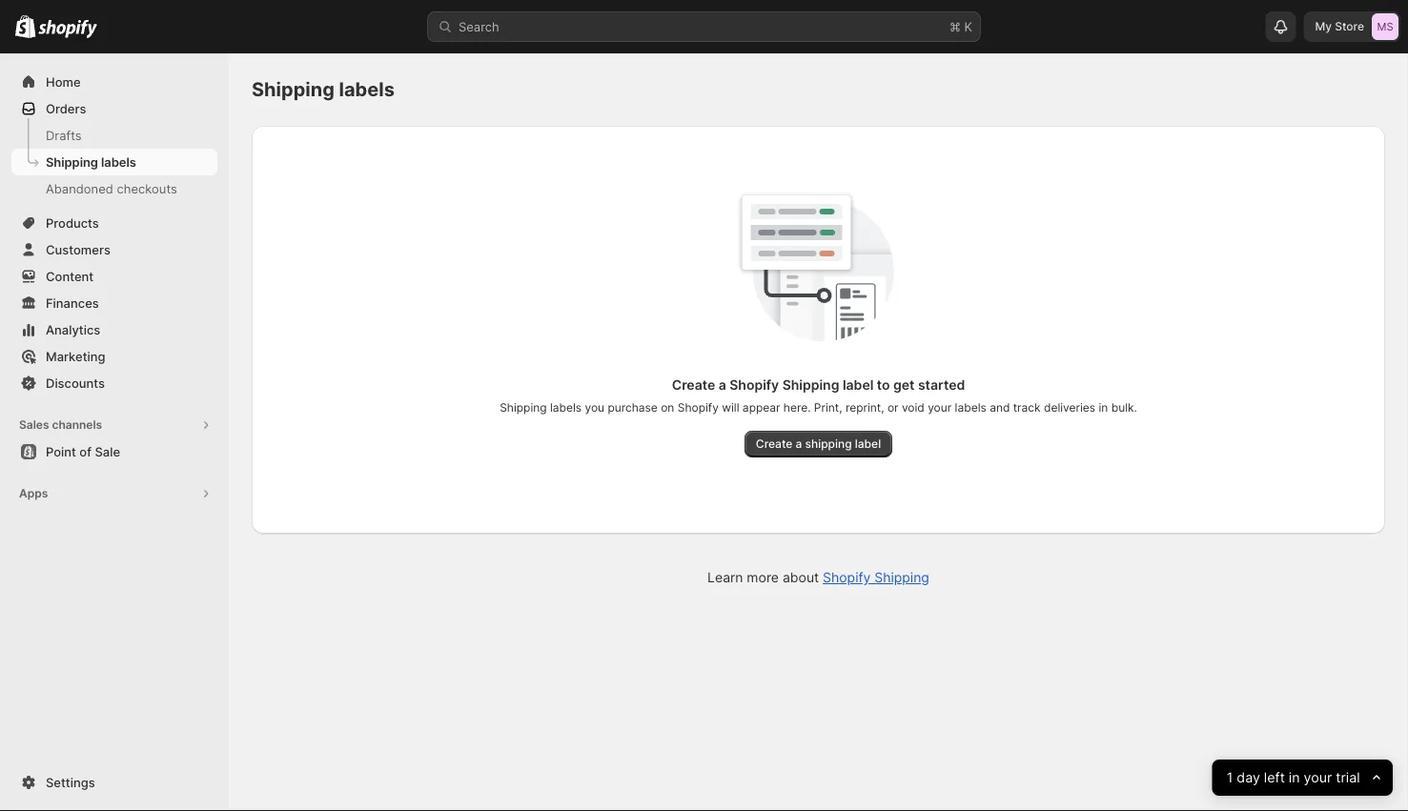 Task type: describe. For each thing, give the bounding box(es) containing it.
shipping inside shipping labels "link"
[[46, 155, 98, 169]]

of
[[79, 444, 92, 459]]

print,
[[814, 401, 843, 415]]

learn more about shopify shipping
[[708, 570, 930, 586]]

create a shopify shipping label to get started shipping labels you purchase on shopify will appear here. print, reprint, or void your labels and track deliveries in bulk.
[[500, 377, 1138, 415]]

⌘ k
[[950, 19, 973, 34]]

in inside create a shopify shipping label to get started shipping labels you purchase on shopify will appear here. print, reprint, or void your labels and track deliveries in bulk.
[[1099, 401, 1109, 415]]

0 horizontal spatial shopify
[[678, 401, 719, 415]]

marketing
[[46, 349, 105, 364]]

my
[[1316, 20, 1332, 33]]

apps
[[19, 487, 48, 501]]

create a shipping label
[[756, 437, 881, 451]]

learn
[[708, 570, 743, 586]]

point
[[46, 444, 76, 459]]

shipping labels link
[[11, 149, 217, 175]]

settings
[[46, 775, 95, 790]]

or
[[888, 401, 899, 415]]

1 vertical spatial label
[[855, 437, 881, 451]]

deliveries
[[1044, 401, 1096, 415]]

discounts link
[[11, 370, 217, 397]]

appear
[[743, 401, 781, 415]]

void
[[902, 401, 925, 415]]

my store image
[[1372, 13, 1399, 40]]

analytics link
[[11, 317, 217, 343]]

1
[[1227, 770, 1234, 786]]

content link
[[11, 263, 217, 290]]

point of sale button
[[0, 439, 229, 465]]

orders link
[[11, 95, 217, 122]]

2 horizontal spatial shopify
[[823, 570, 871, 586]]

k
[[965, 19, 973, 34]]

point of sale
[[46, 444, 120, 459]]

create a shipping label link
[[745, 431, 893, 458]]

get
[[894, 377, 915, 393]]

a for shopify
[[719, 377, 727, 393]]

trial
[[1337, 770, 1361, 786]]

shipping
[[805, 437, 852, 451]]

1 horizontal spatial shipping labels
[[252, 78, 395, 101]]

sales
[[19, 418, 49, 432]]

create for shopify
[[672, 377, 716, 393]]

abandoned
[[46, 181, 113, 196]]

started
[[918, 377, 965, 393]]

shopify image
[[38, 20, 98, 39]]

abandoned checkouts link
[[11, 175, 217, 202]]

on
[[661, 401, 675, 415]]



Task type: locate. For each thing, give the bounding box(es) containing it.
labels inside "link"
[[101, 155, 136, 169]]

products
[[46, 216, 99, 230]]

1 vertical spatial a
[[796, 437, 802, 451]]

point of sale link
[[11, 439, 217, 465]]

content
[[46, 269, 94, 284]]

home link
[[11, 69, 217, 95]]

shopify image
[[15, 15, 36, 38]]

and
[[990, 401, 1010, 415]]

a up will
[[719, 377, 727, 393]]

1 vertical spatial your
[[1304, 770, 1333, 786]]

a inside create a shopify shipping label to get started shipping labels you purchase on shopify will appear here. print, reprint, or void your labels and track deliveries in bulk.
[[719, 377, 727, 393]]

create for shipping
[[756, 437, 793, 451]]

⌘
[[950, 19, 961, 34]]

1 horizontal spatial create
[[756, 437, 793, 451]]

drafts
[[46, 128, 82, 143]]

0 horizontal spatial a
[[719, 377, 727, 393]]

shopify right about
[[823, 570, 871, 586]]

settings link
[[11, 770, 217, 796]]

1 horizontal spatial in
[[1289, 770, 1301, 786]]

0 vertical spatial shipping labels
[[252, 78, 395, 101]]

0 horizontal spatial create
[[672, 377, 716, 393]]

1 day left in your trial
[[1227, 770, 1361, 786]]

0 vertical spatial create
[[672, 377, 716, 393]]

label down reprint,
[[855, 437, 881, 451]]

finances link
[[11, 290, 217, 317]]

1 day left in your trial button
[[1213, 760, 1393, 796]]

customers link
[[11, 237, 217, 263]]

will
[[722, 401, 740, 415]]

orders
[[46, 101, 86, 116]]

shipping labels inside shipping labels "link"
[[46, 155, 136, 169]]

customers
[[46, 242, 111, 257]]

channels
[[52, 418, 102, 432]]

my store
[[1316, 20, 1365, 33]]

purchase
[[608, 401, 658, 415]]

2 vertical spatial shopify
[[823, 570, 871, 586]]

0 vertical spatial in
[[1099, 401, 1109, 415]]

1 horizontal spatial your
[[1304, 770, 1333, 786]]

label up reprint,
[[843, 377, 874, 393]]

label
[[843, 377, 874, 393], [855, 437, 881, 451]]

create up "on"
[[672, 377, 716, 393]]

your down started
[[928, 401, 952, 415]]

track
[[1014, 401, 1041, 415]]

apps button
[[11, 481, 217, 507]]

0 vertical spatial label
[[843, 377, 874, 393]]

shopify shipping link
[[823, 570, 930, 586]]

sales channels button
[[11, 412, 217, 439]]

home
[[46, 74, 81, 89]]

0 horizontal spatial in
[[1099, 401, 1109, 415]]

analytics
[[46, 322, 100, 337]]

shipping
[[252, 78, 335, 101], [46, 155, 98, 169], [783, 377, 840, 393], [500, 401, 547, 415], [875, 570, 930, 586]]

in right left
[[1289, 770, 1301, 786]]

sales channels
[[19, 418, 102, 432]]

reprint,
[[846, 401, 885, 415]]

checkouts
[[117, 181, 177, 196]]

here.
[[784, 401, 811, 415]]

store
[[1335, 20, 1365, 33]]

finances
[[46, 296, 99, 310]]

0 horizontal spatial your
[[928, 401, 952, 415]]

1 vertical spatial create
[[756, 437, 793, 451]]

0 vertical spatial a
[[719, 377, 727, 393]]

your inside create a shopify shipping label to get started shipping labels you purchase on shopify will appear here. print, reprint, or void your labels and track deliveries in bulk.
[[928, 401, 952, 415]]

to
[[877, 377, 890, 393]]

shopify up appear
[[730, 377, 779, 393]]

0 vertical spatial shopify
[[730, 377, 779, 393]]

shopify right "on"
[[678, 401, 719, 415]]

create down appear
[[756, 437, 793, 451]]

you
[[585, 401, 605, 415]]

1 vertical spatial in
[[1289, 770, 1301, 786]]

0 horizontal spatial shipping labels
[[46, 155, 136, 169]]

about
[[783, 570, 819, 586]]

a for shipping
[[796, 437, 802, 451]]

1 vertical spatial shipping labels
[[46, 155, 136, 169]]

1 vertical spatial shopify
[[678, 401, 719, 415]]

day
[[1237, 770, 1261, 786]]

your left trial
[[1304, 770, 1333, 786]]

a left shipping
[[796, 437, 802, 451]]

in inside dropdown button
[[1289, 770, 1301, 786]]

labels
[[339, 78, 395, 101], [101, 155, 136, 169], [550, 401, 582, 415], [955, 401, 987, 415]]

discounts
[[46, 376, 105, 391]]

1 horizontal spatial shopify
[[730, 377, 779, 393]]

create
[[672, 377, 716, 393], [756, 437, 793, 451]]

sale
[[95, 444, 120, 459]]

left
[[1265, 770, 1286, 786]]

bulk.
[[1112, 401, 1138, 415]]

shopify
[[730, 377, 779, 393], [678, 401, 719, 415], [823, 570, 871, 586]]

in
[[1099, 401, 1109, 415], [1289, 770, 1301, 786]]

a
[[719, 377, 727, 393], [796, 437, 802, 451]]

in left bulk. at the right
[[1099, 401, 1109, 415]]

products link
[[11, 210, 217, 237]]

marketing link
[[11, 343, 217, 370]]

shipping labels
[[252, 78, 395, 101], [46, 155, 136, 169]]

more
[[747, 570, 779, 586]]

your
[[928, 401, 952, 415], [1304, 770, 1333, 786]]

drafts link
[[11, 122, 217, 149]]

abandoned checkouts
[[46, 181, 177, 196]]

search
[[459, 19, 500, 34]]

label inside create a shopify shipping label to get started shipping labels you purchase on shopify will appear here. print, reprint, or void your labels and track deliveries in bulk.
[[843, 377, 874, 393]]

create inside create a shopify shipping label to get started shipping labels you purchase on shopify will appear here. print, reprint, or void your labels and track deliveries in bulk.
[[672, 377, 716, 393]]

1 horizontal spatial a
[[796, 437, 802, 451]]

your inside dropdown button
[[1304, 770, 1333, 786]]

0 vertical spatial your
[[928, 401, 952, 415]]



Task type: vqa. For each thing, say whether or not it's contained in the screenshot.
up
no



